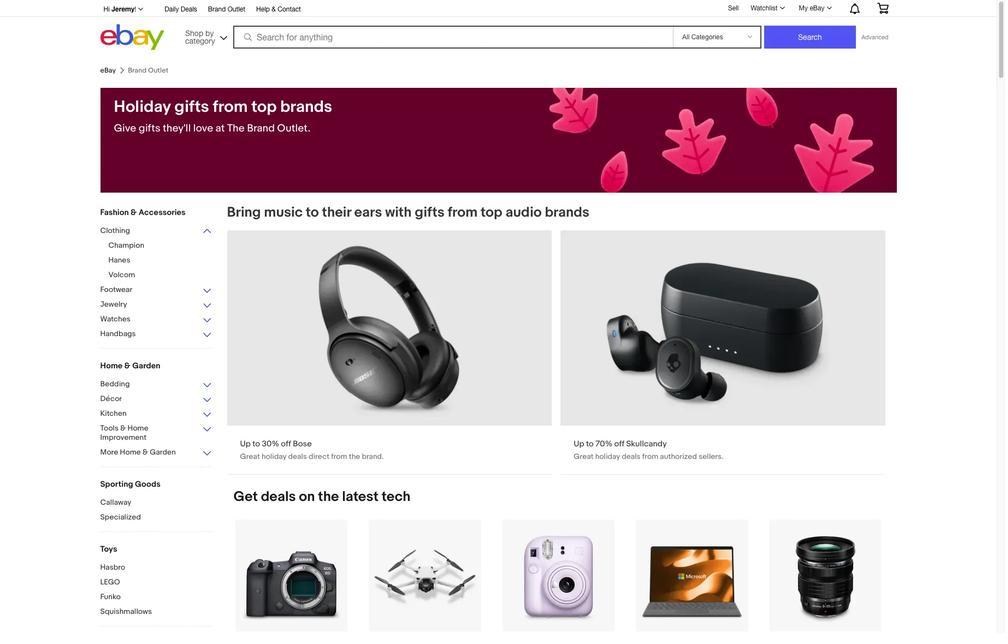 Task type: locate. For each thing, give the bounding box(es) containing it.
from
[[213, 97, 248, 117], [448, 204, 478, 221], [331, 452, 347, 462], [642, 452, 659, 462]]

clothing champion hanes volcom footwear jewelry watches handbags
[[100, 226, 144, 339]]

top
[[251, 97, 277, 117], [481, 204, 503, 221]]

0 vertical spatial the
[[349, 452, 360, 462]]

garden
[[132, 361, 160, 372], [150, 448, 176, 457]]

from inside holiday gifts from top brands give gifts they'll love at the brand outlet.
[[213, 97, 248, 117]]

off right the 30%
[[281, 439, 291, 450]]

1 holiday from the left
[[262, 452, 286, 462]]

1 off from the left
[[281, 439, 291, 450]]

1 vertical spatial brands
[[545, 204, 590, 221]]

1 vertical spatial brand
[[247, 122, 275, 135]]

sellers.
[[699, 452, 724, 462]]

& up bedding
[[124, 361, 131, 372]]

shop
[[185, 29, 203, 37]]

holiday down the 30%
[[262, 452, 286, 462]]

up left the 30%
[[240, 439, 251, 450]]

main content
[[220, 204, 897, 634]]

from inside the up to 30% off bose great holiday deals direct from the brand.
[[331, 452, 347, 462]]

0 horizontal spatial ebay
[[100, 66, 116, 75]]

0 vertical spatial ebay
[[810, 4, 825, 12]]

to left the 30%
[[253, 439, 260, 450]]

1 horizontal spatial top
[[481, 204, 503, 221]]

shop by category banner
[[98, 0, 897, 53]]

brand outlet
[[208, 5, 245, 13]]

latest
[[342, 489, 379, 506]]

0 horizontal spatial great
[[240, 452, 260, 462]]

brand.
[[362, 452, 384, 462]]

brands up outlet.
[[280, 97, 332, 117]]

holiday inside up to 70% off skullcandy great holiday deals from authorized sellers.
[[595, 452, 620, 462]]

& right help
[[272, 5, 276, 13]]

up to 30% off bose great holiday deals direct from the brand.
[[240, 439, 384, 462]]

off
[[281, 439, 291, 450], [614, 439, 625, 450]]

they'll
[[163, 122, 191, 135]]

0 horizontal spatial brand
[[208, 5, 226, 13]]

2 vertical spatial home
[[120, 448, 141, 457]]

get
[[234, 489, 258, 506]]

0 horizontal spatial up
[[240, 439, 251, 450]]

watchlist
[[751, 4, 778, 12]]

gifts up love
[[174, 97, 209, 117]]

the
[[349, 452, 360, 462], [318, 489, 339, 506]]

outlet
[[228, 5, 245, 13]]

handbags
[[100, 329, 136, 339]]

improvement
[[100, 433, 146, 443]]

& down tools & home improvement dropdown button
[[143, 448, 148, 457]]

2 horizontal spatial to
[[586, 439, 594, 450]]

account navigation
[[98, 0, 897, 17]]

on
[[299, 489, 315, 506]]

holiday
[[262, 452, 286, 462], [595, 452, 620, 462]]

1 vertical spatial top
[[481, 204, 503, 221]]

1 vertical spatial garden
[[150, 448, 176, 457]]

hanes link
[[108, 256, 220, 266]]

jewelry
[[100, 300, 127, 309]]

2 vertical spatial gifts
[[415, 204, 445, 221]]

help
[[256, 5, 270, 13]]

0 vertical spatial top
[[251, 97, 277, 117]]

to for up to 70% off skullcandy
[[586, 439, 594, 450]]

!
[[135, 5, 136, 13]]

shop by category button
[[180, 24, 229, 48]]

to left their
[[306, 204, 319, 221]]

deals left on
[[261, 489, 296, 506]]

up inside the up to 30% off bose great holiday deals direct from the brand.
[[240, 439, 251, 450]]

gifts for holiday
[[139, 122, 160, 135]]

bedding button
[[100, 380, 212, 390]]

fashion & accessories
[[100, 208, 186, 218]]

2 great from the left
[[574, 452, 594, 462]]

1 horizontal spatial ebay
[[810, 4, 825, 12]]

to inside up to 70% off skullcandy great holiday deals from authorized sellers.
[[586, 439, 594, 450]]

1 vertical spatial ebay
[[100, 66, 116, 75]]

1 horizontal spatial great
[[574, 452, 594, 462]]

brand inside holiday gifts from top brands give gifts they'll love at the brand outlet.
[[247, 122, 275, 135]]

off inside the up to 30% off bose great holiday deals direct from the brand.
[[281, 439, 291, 450]]

0 horizontal spatial holiday
[[262, 452, 286, 462]]

brand left outlet
[[208, 5, 226, 13]]

my ebay
[[799, 4, 825, 12]]

home
[[100, 361, 123, 372], [128, 424, 148, 433], [120, 448, 141, 457]]

1 horizontal spatial holiday
[[595, 452, 620, 462]]

brand right the the
[[247, 122, 275, 135]]

gifts
[[174, 97, 209, 117], [139, 122, 160, 135], [415, 204, 445, 221]]

tools & home improvement button
[[100, 424, 212, 444]]

0 horizontal spatial the
[[318, 489, 339, 506]]

1 great from the left
[[240, 452, 260, 462]]

2 up from the left
[[574, 439, 584, 450]]

& inside help & contact link
[[272, 5, 276, 13]]

to for up to 30% off bose
[[253, 439, 260, 450]]

up
[[240, 439, 251, 450], [574, 439, 584, 450]]

up inside up to 70% off skullcandy great holiday deals from authorized sellers.
[[574, 439, 584, 450]]

specialized link
[[100, 513, 212, 523]]

garden down tools & home improvement dropdown button
[[150, 448, 176, 457]]

watches button
[[100, 315, 212, 325]]

1 vertical spatial gifts
[[139, 122, 160, 135]]

2 horizontal spatial gifts
[[415, 204, 445, 221]]

great inside the up to 30% off bose great holiday deals direct from the brand.
[[240, 452, 260, 462]]

to
[[306, 204, 319, 221], [253, 439, 260, 450], [586, 439, 594, 450]]

home up bedding
[[100, 361, 123, 372]]

0 horizontal spatial brands
[[280, 97, 332, 117]]

1 vertical spatial home
[[128, 424, 148, 433]]

1 horizontal spatial up
[[574, 439, 584, 450]]

kitchen
[[100, 409, 127, 419]]

list
[[220, 520, 897, 634]]

1 horizontal spatial off
[[614, 439, 625, 450]]

up for up to 70% off skullcandy
[[574, 439, 584, 450]]

advanced
[[862, 34, 889, 40]]

great inside up to 70% off skullcandy great holiday deals from authorized sellers.
[[574, 452, 594, 462]]

hi jeremy !
[[104, 5, 136, 13]]

handbags button
[[100, 329, 212, 340]]

jewelry button
[[100, 300, 212, 310]]

the left brand.
[[349, 452, 360, 462]]

1 horizontal spatial to
[[306, 204, 319, 221]]

great for up to 30% off bose
[[240, 452, 260, 462]]

off inside up to 70% off skullcandy great holiday deals from authorized sellers.
[[614, 439, 625, 450]]

to left 70%
[[586, 439, 594, 450]]

up left 70%
[[574, 439, 584, 450]]

&
[[272, 5, 276, 13], [131, 208, 137, 218], [124, 361, 131, 372], [120, 424, 126, 433], [143, 448, 148, 457]]

clothing
[[100, 226, 130, 235]]

0 horizontal spatial off
[[281, 439, 291, 450]]

holiday inside the up to 30% off bose great holiday deals direct from the brand.
[[262, 452, 286, 462]]

brands inside holiday gifts from top brands give gifts they'll love at the brand outlet.
[[280, 97, 332, 117]]

gifts right with at the left top of the page
[[415, 204, 445, 221]]

jeremy
[[112, 5, 135, 13]]

the right on
[[318, 489, 339, 506]]

0 horizontal spatial to
[[253, 439, 260, 450]]

sell
[[728, 4, 739, 12]]

to inside the up to 30% off bose great holiday deals direct from the brand.
[[253, 439, 260, 450]]

1 up from the left
[[240, 439, 251, 450]]

0 vertical spatial brand
[[208, 5, 226, 13]]

2 holiday from the left
[[595, 452, 620, 462]]

great
[[240, 452, 260, 462], [574, 452, 594, 462]]

brand outlet link
[[208, 4, 245, 16]]

ebay link
[[100, 66, 116, 75]]

brand inside account 'navigation'
[[208, 5, 226, 13]]

holiday down 70%
[[595, 452, 620, 462]]

help & contact link
[[256, 4, 301, 16]]

love
[[193, 122, 213, 135]]

0 vertical spatial brands
[[280, 97, 332, 117]]

1 vertical spatial the
[[318, 489, 339, 506]]

champion link
[[108, 241, 220, 251]]

deals down skullcandy
[[622, 452, 641, 462]]

top inside holiday gifts from top brands give gifts they'll love at the brand outlet.
[[251, 97, 277, 117]]

1 horizontal spatial the
[[349, 452, 360, 462]]

1 horizontal spatial brand
[[247, 122, 275, 135]]

none submit inside shop by category banner
[[764, 26, 856, 49]]

None text field
[[227, 231, 552, 475], [561, 231, 886, 475], [227, 231, 552, 475], [561, 231, 886, 475]]

off right 70%
[[614, 439, 625, 450]]

authorized
[[660, 452, 697, 462]]

None submit
[[764, 26, 856, 49]]

callaway link
[[100, 498, 212, 509]]

2 off from the left
[[614, 439, 625, 450]]

deals inside the up to 30% off bose great holiday deals direct from the brand.
[[288, 452, 307, 462]]

shop by category
[[185, 29, 215, 45]]

deals down bose
[[288, 452, 307, 462]]

0 horizontal spatial gifts
[[139, 122, 160, 135]]

garden up bedding dropdown button
[[132, 361, 160, 372]]

deals
[[288, 452, 307, 462], [622, 452, 641, 462], [261, 489, 296, 506]]

hasbro link
[[100, 563, 212, 574]]

ebay right my
[[810, 4, 825, 12]]

brand
[[208, 5, 226, 13], [247, 122, 275, 135]]

gifts down holiday
[[139, 122, 160, 135]]

ebay inside account 'navigation'
[[810, 4, 825, 12]]

1 horizontal spatial brands
[[545, 204, 590, 221]]

deals inside up to 70% off skullcandy great holiday deals from authorized sellers.
[[622, 452, 641, 462]]

lego link
[[100, 578, 212, 588]]

home down improvement
[[120, 448, 141, 457]]

brands right audio
[[545, 204, 590, 221]]

watches
[[100, 315, 130, 324]]

0 horizontal spatial top
[[251, 97, 277, 117]]

ebay up holiday
[[100, 66, 116, 75]]

& right fashion
[[131, 208, 137, 218]]

home down kitchen dropdown button at the bottom of page
[[128, 424, 148, 433]]

0 vertical spatial gifts
[[174, 97, 209, 117]]

0 vertical spatial home
[[100, 361, 123, 372]]

footwear button
[[100, 285, 212, 296]]



Task type: describe. For each thing, give the bounding box(es) containing it.
Search for anything text field
[[235, 27, 671, 48]]

clothing button
[[100, 226, 212, 237]]

holiday for 30%
[[262, 452, 286, 462]]

ears
[[354, 204, 382, 221]]

fashion
[[100, 208, 129, 218]]

holiday gifts from top brands give gifts they'll love at the brand outlet.
[[114, 97, 332, 135]]

70%
[[596, 439, 613, 450]]

daily
[[165, 5, 179, 13]]

daily deals
[[165, 5, 197, 13]]

bose
[[293, 439, 312, 450]]

goods
[[135, 480, 161, 490]]

at
[[216, 122, 225, 135]]

direct
[[309, 452, 329, 462]]

your shopping cart image
[[877, 3, 889, 14]]

décor button
[[100, 394, 212, 405]]

help & contact
[[256, 5, 301, 13]]

funko link
[[100, 593, 212, 603]]

deals for skullcandy
[[622, 452, 641, 462]]

30%
[[262, 439, 279, 450]]

their
[[322, 204, 351, 221]]

hi
[[104, 5, 110, 13]]

my ebay link
[[793, 2, 837, 15]]

daily deals link
[[165, 4, 197, 16]]

category
[[185, 36, 215, 45]]

1 horizontal spatial gifts
[[174, 97, 209, 117]]

tools
[[100, 424, 119, 433]]

hasbro
[[100, 563, 125, 573]]

gifts for bring
[[415, 204, 445, 221]]

volcom
[[108, 270, 135, 280]]

footwear
[[100, 285, 132, 294]]

tech
[[382, 489, 411, 506]]

& for garden
[[124, 361, 131, 372]]

up to 70% off skullcandy great holiday deals from authorized sellers.
[[574, 439, 724, 462]]

music
[[264, 204, 303, 221]]

bedding
[[100, 380, 130, 389]]

skullcandy
[[626, 439, 667, 450]]

deals
[[181, 5, 197, 13]]

bring music to their ears with gifts from top audio brands
[[227, 204, 590, 221]]

audio
[[506, 204, 542, 221]]

& for contact
[[272, 5, 276, 13]]

accessories
[[139, 208, 186, 218]]

& right 'tools'
[[120, 424, 126, 433]]

& for accessories
[[131, 208, 137, 218]]

funko
[[100, 593, 121, 602]]

contact
[[278, 5, 301, 13]]

bedding décor kitchen tools & home improvement more home & garden
[[100, 380, 176, 457]]

sell link
[[723, 4, 744, 12]]

lego
[[100, 578, 120, 587]]

the
[[227, 122, 245, 135]]

great for up to 70% off skullcandy
[[574, 452, 594, 462]]

hasbro lego funko squishmallows
[[100, 563, 152, 617]]

with
[[385, 204, 412, 221]]

off for skullcandy
[[614, 439, 625, 450]]

squishmallows link
[[100, 608, 212, 618]]

deals for bose
[[288, 452, 307, 462]]

off for bose
[[281, 439, 291, 450]]

hanes
[[108, 256, 130, 265]]

home & garden
[[100, 361, 160, 372]]

give
[[114, 122, 136, 135]]

my
[[799, 4, 808, 12]]

up for up to 30% off bose
[[240, 439, 251, 450]]

holiday
[[114, 97, 171, 117]]

the inside the up to 30% off bose great holiday deals direct from the brand.
[[349, 452, 360, 462]]

main content containing bring music to their ears with gifts from top audio brands
[[220, 204, 897, 634]]

more home & garden button
[[100, 448, 212, 458]]

from inside up to 70% off skullcandy great holiday deals from authorized sellers.
[[642, 452, 659, 462]]

get deals on the latest tech
[[234, 489, 411, 506]]

champion
[[108, 241, 144, 250]]

toys
[[100, 545, 117, 555]]

specialized
[[100, 513, 141, 522]]

more
[[100, 448, 118, 457]]

bring
[[227, 204, 261, 221]]

callaway specialized
[[100, 498, 141, 522]]

squishmallows
[[100, 608, 152, 617]]

outlet.
[[277, 122, 310, 135]]

by
[[205, 29, 214, 37]]

kitchen button
[[100, 409, 212, 420]]

sporting goods
[[100, 480, 161, 490]]

advanced link
[[856, 26, 894, 48]]

0 vertical spatial garden
[[132, 361, 160, 372]]

watchlist link
[[745, 2, 790, 15]]

holiday for 70%
[[595, 452, 620, 462]]

callaway
[[100, 498, 131, 508]]

volcom link
[[108, 270, 220, 281]]

garden inside bedding décor kitchen tools & home improvement more home & garden
[[150, 448, 176, 457]]

sporting
[[100, 480, 133, 490]]

décor
[[100, 394, 122, 404]]



Task type: vqa. For each thing, say whether or not it's contained in the screenshot.
from in UP TO 70% OFF SKULLCANDY GREAT HOLIDAY DEALS FROM AUTHORIZED SELLERS.
yes



